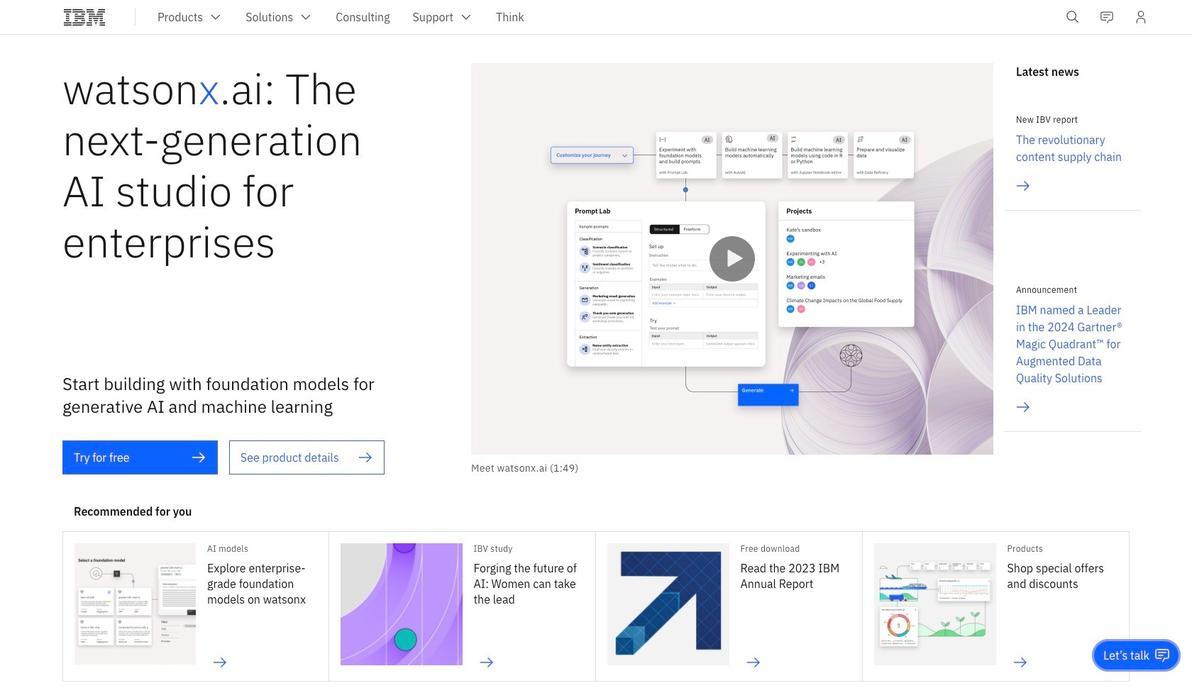 Task type: describe. For each thing, give the bounding box(es) containing it.
let's talk element
[[1104, 648, 1150, 664]]



